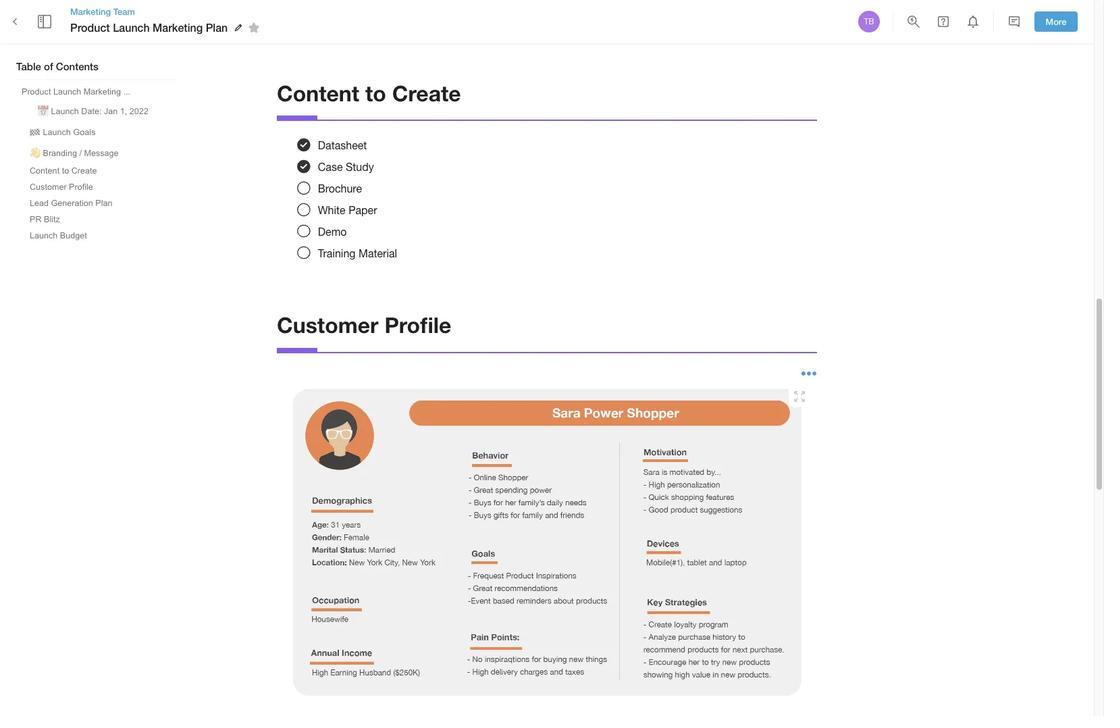 Task type: locate. For each thing, give the bounding box(es) containing it.
1 horizontal spatial product
[[70, 21, 110, 34]]

content
[[277, 80, 360, 106], [30, 166, 60, 176]]

0 horizontal spatial profile
[[69, 182, 93, 192]]

launch up '🏁 launch goals' button
[[51, 107, 79, 116]]

0 horizontal spatial create
[[71, 166, 97, 176]]

marketing down marketing team link
[[153, 21, 203, 34]]

0 horizontal spatial to
[[62, 166, 69, 176]]

0 vertical spatial plan
[[206, 21, 228, 34]]

0 vertical spatial to
[[366, 80, 386, 106]]

2 vertical spatial marketing
[[84, 87, 121, 97]]

0 horizontal spatial plan
[[96, 199, 113, 208]]

launch for product launch marketing ...
[[53, 87, 81, 97]]

0 vertical spatial customer
[[30, 182, 67, 192]]

1 horizontal spatial create
[[392, 80, 461, 106]]

0 vertical spatial content
[[277, 80, 360, 106]]

create for content to create
[[392, 80, 461, 106]]

launch down pr blitz button
[[30, 231, 58, 241]]

marketing
[[70, 6, 111, 17], [153, 21, 203, 34], [84, 87, 121, 97]]

plan
[[206, 21, 228, 34], [96, 199, 113, 208]]

create
[[392, 80, 461, 106], [71, 166, 97, 176]]

to inside content to create customer profile lead generation plan pr blitz launch budget
[[62, 166, 69, 176]]

1 vertical spatial content
[[30, 166, 60, 176]]

content to create
[[277, 80, 461, 106]]

to for content to create
[[366, 80, 386, 106]]

marketing for product launch marketing plan
[[153, 21, 203, 34]]

launch budget button
[[24, 228, 92, 243]]

0 vertical spatial profile
[[69, 182, 93, 192]]

paper
[[349, 204, 377, 216]]

0 horizontal spatial content
[[30, 166, 60, 176]]

0 vertical spatial create
[[392, 80, 461, 106]]

📅
[[38, 107, 49, 116]]

1 horizontal spatial to
[[366, 80, 386, 106]]

study
[[346, 161, 374, 173]]

launch up "branding"
[[43, 128, 71, 137]]

marketing inside button
[[84, 87, 121, 97]]

1 vertical spatial to
[[62, 166, 69, 176]]

product inside button
[[22, 87, 51, 97]]

plan down marketing team link
[[206, 21, 228, 34]]

product up 📅
[[22, 87, 51, 97]]

0 horizontal spatial product
[[22, 87, 51, 97]]

marketing left team
[[70, 6, 111, 17]]

date:
[[81, 107, 102, 116]]

to up datasheet
[[366, 80, 386, 106]]

to for content to create customer profile lead generation plan pr blitz launch budget
[[62, 166, 69, 176]]

launch down table of contents
[[53, 87, 81, 97]]

1 horizontal spatial customer
[[277, 312, 379, 338]]

contents
[[56, 60, 99, 72]]

1 horizontal spatial content
[[277, 80, 360, 106]]

1 vertical spatial create
[[71, 166, 97, 176]]

more
[[1046, 16, 1067, 27]]

1 vertical spatial profile
[[385, 312, 452, 338]]

1 vertical spatial product
[[22, 87, 51, 97]]

1 vertical spatial marketing
[[153, 21, 203, 34]]

product for product launch marketing plan
[[70, 21, 110, 34]]

📅 launch date: jan 1, 2022 button
[[32, 101, 154, 120]]

to
[[366, 80, 386, 106], [62, 166, 69, 176]]

create inside content to create customer profile lead generation plan pr blitz launch budget
[[71, 166, 97, 176]]

of
[[44, 60, 53, 72]]

profile
[[69, 182, 93, 192], [385, 312, 452, 338]]

table of contents
[[16, 60, 99, 72]]

plan inside content to create customer profile lead generation plan pr blitz launch budget
[[96, 199, 113, 208]]

case study
[[318, 161, 374, 173]]

launch
[[113, 21, 150, 34], [53, 87, 81, 97], [51, 107, 79, 116], [43, 128, 71, 137], [30, 231, 58, 241]]

branding
[[43, 149, 77, 158]]

to up customer profile button on the left top of page
[[62, 166, 69, 176]]

🏁 launch goals button
[[24, 122, 101, 141]]

goals
[[73, 128, 95, 137]]

plan right generation
[[96, 199, 113, 208]]

jan
[[104, 107, 118, 116]]

product
[[70, 21, 110, 34], [22, 87, 51, 97]]

brochure
[[318, 182, 362, 194]]

1 horizontal spatial profile
[[385, 312, 452, 338]]

1 vertical spatial customer
[[277, 312, 379, 338]]

content to create customer profile lead generation plan pr blitz launch budget
[[30, 166, 113, 241]]

pr
[[30, 215, 42, 224]]

0 vertical spatial product
[[70, 21, 110, 34]]

team
[[113, 6, 135, 17]]

launch inside button
[[53, 87, 81, 97]]

launch down team
[[113, 21, 150, 34]]

customer inside content to create customer profile lead generation plan pr blitz launch budget
[[30, 182, 67, 192]]

launch inside content to create customer profile lead generation plan pr blitz launch budget
[[30, 231, 58, 241]]

customer
[[30, 182, 67, 192], [277, 312, 379, 338]]

👋
[[30, 149, 41, 158]]

1 vertical spatial plan
[[96, 199, 113, 208]]

content down the 👋
[[30, 166, 60, 176]]

1,
[[120, 107, 127, 116]]

2022
[[130, 107, 149, 116]]

content up datasheet
[[277, 80, 360, 106]]

content inside content to create customer profile lead generation plan pr blitz launch budget
[[30, 166, 60, 176]]

0 horizontal spatial customer
[[30, 182, 67, 192]]

generation
[[51, 199, 93, 208]]

marketing up the 📅 launch date: jan 1, 2022 button
[[84, 87, 121, 97]]

🏁 launch goals
[[30, 128, 95, 137]]

customer profile
[[277, 312, 452, 338]]

product down marketing team
[[70, 21, 110, 34]]



Task type: describe. For each thing, give the bounding box(es) containing it.
case
[[318, 161, 343, 173]]

product launch marketing ... button
[[16, 84, 136, 99]]

content to create button
[[24, 164, 102, 178]]

table
[[16, 60, 41, 72]]

message
[[84, 149, 119, 158]]

1 horizontal spatial plan
[[206, 21, 228, 34]]

📅 launch date: jan 1, 2022
[[38, 107, 149, 116]]

product for product launch marketing ...
[[22, 87, 51, 97]]

training
[[318, 247, 356, 259]]

create for content to create customer profile lead generation plan pr blitz launch budget
[[71, 166, 97, 176]]

more button
[[1035, 11, 1078, 32]]

launch for 📅 launch date: jan 1, 2022
[[51, 107, 79, 116]]

budget
[[60, 231, 87, 241]]

customer profile button
[[24, 180, 99, 195]]

launch for product launch marketing plan
[[113, 21, 150, 34]]

/
[[79, 149, 82, 158]]

white paper
[[318, 204, 377, 216]]

0 vertical spatial marketing
[[70, 6, 111, 17]]

training material
[[318, 247, 397, 259]]

marketing for product launch marketing ...
[[84, 87, 121, 97]]

blitz
[[44, 215, 60, 224]]

launch for 🏁 launch goals
[[43, 128, 71, 137]]

🏁
[[30, 128, 41, 137]]

white
[[318, 204, 346, 216]]

pr blitz button
[[24, 212, 65, 227]]

content for content to create customer profile lead generation plan pr blitz launch budget
[[30, 166, 60, 176]]

content for content to create
[[277, 80, 360, 106]]

marketing team link
[[70, 5, 264, 18]]

product launch marketing plan
[[70, 21, 228, 34]]

profile inside content to create customer profile lead generation plan pr blitz launch budget
[[69, 182, 93, 192]]

datasheet
[[318, 139, 367, 151]]

product launch marketing ...
[[22, 87, 130, 97]]

...
[[123, 87, 130, 97]]

lead
[[30, 199, 49, 208]]

tb
[[865, 17, 875, 26]]

material
[[359, 247, 397, 259]]

👋 branding / message
[[30, 149, 119, 158]]

lead generation plan button
[[24, 196, 118, 211]]

👋 branding / message button
[[24, 143, 124, 162]]

marketing team
[[70, 6, 135, 17]]

demo
[[318, 225, 347, 238]]

tb button
[[857, 9, 882, 34]]



Task type: vqa. For each thing, say whether or not it's contained in the screenshot.
Hide Wiki icon
no



